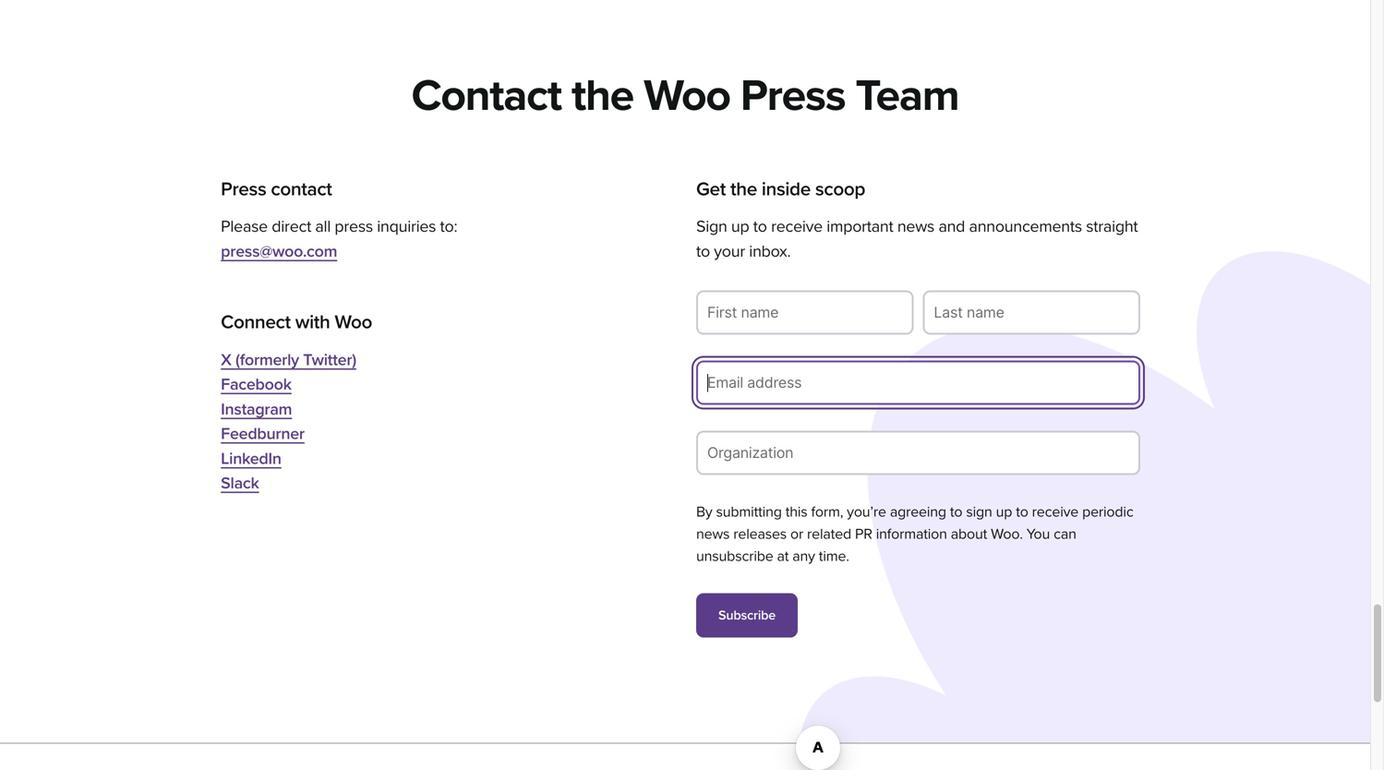Task type: describe. For each thing, give the bounding box(es) containing it.
get the inside scoop
[[697, 178, 866, 201]]

direct
[[272, 217, 311, 237]]

pr
[[855, 526, 873, 543]]

First name text field
[[697, 291, 914, 335]]

all
[[315, 217, 331, 237]]

inside
[[762, 178, 811, 201]]

news inside the by submitting this form, you're agreeing to sign up to receive periodic news releases or related pr information about woo. you can unsubscribe at any time.
[[697, 526, 730, 543]]

about
[[951, 526, 988, 543]]

Last name text field
[[923, 291, 1141, 335]]

linkedin
[[221, 449, 282, 469]]

1 horizontal spatial press
[[741, 69, 846, 122]]

contact the woo press team
[[412, 69, 959, 122]]

facebook
[[221, 375, 292, 395]]

linkedin link
[[221, 449, 282, 469]]

slack link
[[221, 474, 259, 493]]

and
[[939, 217, 966, 237]]

this
[[786, 503, 808, 521]]

woo for the
[[644, 69, 730, 122]]

time.
[[819, 548, 850, 565]]

team
[[856, 69, 959, 122]]

press@woo.com link
[[221, 241, 337, 261]]

x
[[221, 350, 232, 370]]

instagram link
[[221, 399, 292, 419]]

feedburner
[[221, 424, 305, 444]]

please
[[221, 217, 268, 237]]

sign
[[697, 217, 728, 237]]

can
[[1054, 526, 1077, 543]]

by
[[697, 503, 713, 521]]

your
[[714, 241, 745, 261]]

facebook link
[[221, 375, 292, 395]]

(formerly
[[236, 350, 299, 370]]

slack
[[221, 474, 259, 493]]

woo for with
[[335, 311, 372, 334]]

connect
[[221, 311, 291, 334]]

contact
[[271, 178, 332, 201]]

inbox.
[[749, 241, 791, 261]]

important
[[827, 217, 894, 237]]

receive inside sign up to receive important news and announcements straight to your inbox.
[[771, 217, 823, 237]]

by submitting this form, you're agreeing to sign up to receive periodic news releases or related pr information about woo. you can unsubscribe at any time.
[[697, 503, 1134, 565]]

woo.
[[991, 526, 1023, 543]]

to:
[[440, 217, 458, 237]]

contact
[[412, 69, 562, 122]]



Task type: locate. For each thing, give the bounding box(es) containing it.
please direct all press inquiries to: press@woo.com
[[221, 217, 458, 261]]

receive inside the by submitting this form, you're agreeing to sign up to receive periodic news releases or related pr information about woo. you can unsubscribe at any time.
[[1032, 503, 1079, 521]]

x (formerly twitter) link
[[221, 350, 357, 370]]

press
[[741, 69, 846, 122], [221, 178, 266, 201]]

press@woo.com
[[221, 241, 337, 261]]

inquiries
[[377, 217, 436, 237]]

press contact
[[221, 178, 332, 201]]

releases
[[734, 526, 787, 543]]

receive up inbox.
[[771, 217, 823, 237]]

sign up to receive important news and announcements straight to your inbox.
[[697, 217, 1138, 261]]

up up 'your'
[[732, 217, 750, 237]]

0 vertical spatial woo
[[644, 69, 730, 122]]

1 vertical spatial woo
[[335, 311, 372, 334]]

news down by
[[697, 526, 730, 543]]

submitting
[[716, 503, 782, 521]]

0 vertical spatial press
[[741, 69, 846, 122]]

get
[[697, 178, 726, 201]]

agreeing
[[890, 503, 947, 521]]

0 horizontal spatial news
[[697, 526, 730, 543]]

the for get
[[731, 178, 757, 201]]

unsubscribe
[[697, 548, 774, 565]]

1 vertical spatial press
[[221, 178, 266, 201]]

periodic
[[1083, 503, 1134, 521]]

0 vertical spatial receive
[[771, 217, 823, 237]]

0 horizontal spatial up
[[732, 217, 750, 237]]

any
[[793, 548, 816, 565]]

news inside sign up to receive important news and announcements straight to your inbox.
[[898, 217, 935, 237]]

or
[[791, 526, 804, 543]]

to down sign
[[697, 241, 710, 261]]

the for contact
[[572, 69, 634, 122]]

press
[[335, 217, 373, 237]]

0 horizontal spatial woo
[[335, 311, 372, 334]]

0 horizontal spatial the
[[572, 69, 634, 122]]

receive
[[771, 217, 823, 237], [1032, 503, 1079, 521]]

sign
[[967, 503, 993, 521]]

instagram
[[221, 399, 292, 419]]

Email address text field
[[697, 361, 1141, 405]]

news left and at top
[[898, 217, 935, 237]]

connect with woo
[[221, 311, 372, 334]]

the
[[572, 69, 634, 122], [731, 178, 757, 201]]

form,
[[812, 503, 844, 521]]

up inside sign up to receive important news and announcements straight to your inbox.
[[732, 217, 750, 237]]

woo
[[644, 69, 730, 122], [335, 311, 372, 334]]

you
[[1027, 526, 1050, 543]]

1 horizontal spatial the
[[731, 178, 757, 201]]

announcements
[[970, 217, 1083, 237]]

up
[[732, 217, 750, 237], [996, 503, 1013, 521]]

to
[[754, 217, 767, 237], [697, 241, 710, 261], [950, 503, 963, 521], [1016, 503, 1029, 521]]

news
[[898, 217, 935, 237], [697, 526, 730, 543]]

receive up can in the right of the page
[[1032, 503, 1079, 521]]

straight
[[1087, 217, 1138, 237]]

1 horizontal spatial news
[[898, 217, 935, 237]]

1 horizontal spatial up
[[996, 503, 1013, 521]]

at
[[777, 548, 789, 565]]

0 vertical spatial the
[[572, 69, 634, 122]]

feedburner link
[[221, 424, 305, 444]]

0 vertical spatial up
[[732, 217, 750, 237]]

Organization text field
[[697, 431, 1141, 475]]

1 vertical spatial the
[[731, 178, 757, 201]]

up up woo.
[[996, 503, 1013, 521]]

to left sign at the bottom right of page
[[950, 503, 963, 521]]

to up inbox.
[[754, 217, 767, 237]]

up inside the by submitting this form, you're agreeing to sign up to receive periodic news releases or related pr information about woo. you can unsubscribe at any time.
[[996, 503, 1013, 521]]

1 horizontal spatial receive
[[1032, 503, 1079, 521]]

you're
[[847, 503, 887, 521]]

scoop
[[816, 178, 866, 201]]

with
[[295, 311, 330, 334]]

1 vertical spatial up
[[996, 503, 1013, 521]]

0 horizontal spatial receive
[[771, 217, 823, 237]]

None submit
[[697, 594, 798, 638]]

twitter)
[[303, 350, 357, 370]]

to up woo.
[[1016, 503, 1029, 521]]

x (formerly twitter) facebook instagram feedburner linkedin slack
[[221, 350, 357, 493]]

0 horizontal spatial press
[[221, 178, 266, 201]]

related
[[807, 526, 852, 543]]

1 horizontal spatial woo
[[644, 69, 730, 122]]

0 vertical spatial news
[[898, 217, 935, 237]]

information
[[876, 526, 948, 543]]

1 vertical spatial receive
[[1032, 503, 1079, 521]]

1 vertical spatial news
[[697, 526, 730, 543]]



Task type: vqa. For each thing, say whether or not it's contained in the screenshot.
the bottommost for
no



